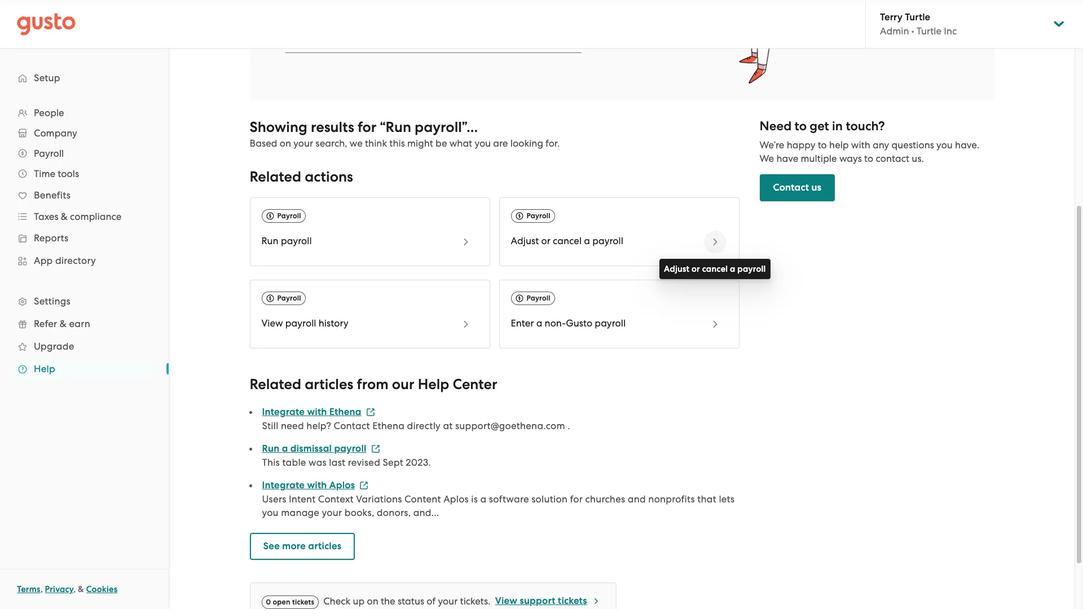 Task type: describe. For each thing, give the bounding box(es) containing it.
help link
[[11, 359, 157, 379]]

be
[[436, 138, 447, 149]]

contact
[[876, 153, 910, 164]]

multiple
[[801, 153, 837, 164]]

was
[[309, 457, 327, 468]]

run inside showing results for " run payroll "... based on your search, we think this might be what you are looking for.
[[386, 119, 411, 136]]

see
[[263, 541, 280, 552]]

opens in a new tab image for integrate with ethena
[[366, 408, 375, 417]]

need
[[281, 420, 304, 432]]

related for related actions
[[250, 168, 301, 186]]

0 vertical spatial cancel
[[553, 235, 582, 247]]

cookies button
[[86, 583, 118, 596]]

the
[[381, 596, 395, 607]]

cancel inside tooltip
[[702, 264, 728, 274]]

books,
[[345, 507, 374, 519]]

aplos inside users intent context variations content aplos  is a software solution for churches and nonprofits that lets you manage your books, donors, and...
[[444, 494, 469, 505]]

refer & earn
[[34, 318, 90, 330]]

& for compliance
[[61, 211, 68, 222]]

payroll for enter a non-gusto payroll
[[527, 294, 551, 303]]

terry
[[880, 11, 903, 23]]

app
[[34, 255, 53, 266]]

0 vertical spatial to
[[795, 119, 807, 134]]

integrate for integrate with ethena
[[262, 406, 305, 418]]

home image
[[17, 13, 76, 35]]

benefits link
[[11, 185, 157, 205]]

get
[[810, 119, 829, 134]]

still need help?   contact ethena directly at  support@goethena.com .
[[262, 420, 578, 432]]

have.
[[955, 139, 980, 151]]

on inside showing results for " run payroll "... based on your search, we think this might be what you are looking for.
[[280, 138, 291, 149]]

non-
[[545, 318, 566, 329]]

1 vertical spatial help
[[418, 376, 449, 393]]

nonprofits
[[648, 494, 695, 505]]

we
[[760, 153, 774, 164]]

based
[[250, 138, 277, 149]]

gusto
[[566, 318, 593, 329]]

contact inside button
[[773, 182, 809, 194]]

privacy
[[45, 585, 73, 595]]

contact us button
[[760, 174, 835, 202]]

showing
[[250, 119, 307, 136]]

view payroll history
[[262, 318, 349, 329]]

sept
[[383, 457, 403, 468]]

what
[[450, 138, 472, 149]]

list containing integrate with ethena
[[250, 405, 739, 520]]

history
[[319, 318, 349, 329]]

view for view support tickets
[[495, 595, 517, 607]]

this table was last revised sept 2023.
[[262, 457, 433, 468]]

open
[[273, 598, 290, 607]]

context
[[318, 494, 354, 505]]

0 vertical spatial or
[[541, 235, 551, 247]]

people
[[34, 107, 64, 118]]

1 vertical spatial on
[[367, 596, 378, 607]]

still
[[262, 420, 278, 432]]

and
[[628, 494, 646, 505]]

a inside tooltip
[[730, 264, 736, 274]]

this
[[262, 457, 280, 468]]

payroll for view payroll history
[[277, 294, 301, 303]]

0 horizontal spatial adjust
[[511, 235, 539, 247]]

in
[[832, 119, 843, 134]]

ways
[[839, 153, 862, 164]]

your inside users intent context variations content aplos  is a software solution for churches and nonprofits that lets you manage your books, donors, and...
[[322, 507, 342, 519]]

setup
[[34, 72, 60, 84]]

or inside tooltip
[[692, 264, 700, 274]]

app directory
[[34, 255, 96, 266]]

related articles from our help center
[[250, 376, 497, 393]]

integrate with aplos link
[[262, 480, 369, 492]]

and...
[[413, 507, 439, 519]]

check up on the status of your tickets.
[[323, 596, 491, 607]]

earn
[[69, 318, 90, 330]]

people button
[[11, 103, 157, 123]]

company button
[[11, 123, 157, 143]]

you inside need to get in touch? we're happy to help with any questions you have. we have multiple ways to contact us.
[[937, 139, 953, 151]]

taxes & compliance button
[[11, 207, 157, 227]]

happy
[[787, 139, 816, 151]]

manage
[[281, 507, 319, 519]]

this
[[390, 138, 405, 149]]

intent
[[289, 494, 316, 505]]

run for run a dismissal payroll
[[262, 443, 280, 455]]

privacy link
[[45, 585, 73, 595]]

check
[[323, 596, 351, 607]]

showing results for " run payroll "... based on your search, we think this might be what you are looking for.
[[250, 119, 560, 149]]

payroll inside dropdown button
[[34, 148, 64, 159]]

run a dismissal payroll link
[[262, 443, 380, 455]]

run a dismissal payroll
[[262, 443, 367, 455]]

compliance
[[70, 211, 122, 222]]

for inside users intent context variations content aplos  is a software solution for churches and nonprofits that lets you manage your books, donors, and...
[[570, 494, 583, 505]]

help inside 'gusto navigation' "element"
[[34, 363, 55, 375]]

actions
[[305, 168, 353, 186]]

with for ethena
[[307, 406, 327, 418]]

app directory link
[[11, 251, 157, 271]]

payroll inside tooltip
[[738, 264, 766, 274]]

have
[[777, 153, 799, 164]]

company
[[34, 128, 77, 139]]

search,
[[316, 138, 347, 149]]

need to get in touch? we're happy to help with any questions you have. we have multiple ways to contact us.
[[760, 119, 980, 164]]

0 horizontal spatial aplos
[[329, 480, 355, 492]]

0
[[266, 598, 271, 607]]

dismissal
[[290, 443, 332, 455]]

our
[[392, 376, 414, 393]]

gusto navigation element
[[0, 49, 169, 398]]

reports link
[[11, 228, 157, 248]]

.
[[568, 420, 570, 432]]

tools
[[58, 168, 79, 179]]

0 vertical spatial ethena
[[329, 406, 362, 418]]

integrate with ethena link
[[262, 406, 375, 418]]

results
[[311, 119, 354, 136]]

payroll inside showing results for " run payroll "... based on your search, we think this might be what you are looking for.
[[415, 119, 462, 136]]

a inside users intent context variations content aplos  is a software solution for churches and nonprofits that lets you manage your books, donors, and...
[[480, 494, 487, 505]]

reports
[[34, 232, 69, 244]]

payroll for adjust or cancel a payroll
[[527, 212, 551, 220]]

payroll for run payroll
[[277, 212, 301, 220]]

refer
[[34, 318, 57, 330]]

terry turtle admin • turtle inc
[[880, 11, 957, 37]]



Task type: locate. For each thing, give the bounding box(es) containing it.
related down based
[[250, 168, 301, 186]]

to down any
[[864, 153, 874, 164]]

view support tickets link
[[495, 595, 601, 609]]

to up multiple
[[818, 139, 827, 151]]

0 vertical spatial your
[[294, 138, 313, 149]]

for inside showing results for " run payroll "... based on your search, we think this might be what you are looking for.
[[358, 119, 377, 136]]

we're
[[760, 139, 785, 151]]

"
[[380, 119, 386, 136]]

enter a non-gusto payroll
[[511, 318, 626, 329]]

1 horizontal spatial for
[[570, 494, 583, 505]]

cancel
[[553, 235, 582, 247], [702, 264, 728, 274]]

1 vertical spatial your
[[322, 507, 342, 519]]

adjust or cancel a payroll inside tooltip
[[664, 264, 766, 274]]

1 vertical spatial or
[[692, 264, 700, 274]]

are
[[493, 138, 508, 149]]

opens in a new tab image inside run a dismissal payroll link
[[371, 445, 380, 454]]

1 horizontal spatial adjust or cancel a payroll
[[664, 264, 766, 274]]

1 , from the left
[[40, 585, 43, 595]]

that
[[698, 494, 717, 505]]

status
[[398, 596, 424, 607]]

0 vertical spatial &
[[61, 211, 68, 222]]

tickets
[[558, 595, 587, 607], [292, 598, 314, 607]]

2 vertical spatial run
[[262, 443, 280, 455]]

1 horizontal spatial list
[[250, 405, 739, 520]]

benefits
[[34, 190, 71, 201]]

users intent context variations content aplos  is a software solution for churches and nonprofits that lets you manage your books, donors, and...
[[262, 494, 735, 519]]

refer & earn link
[[11, 314, 157, 334]]

tickets inside view support tickets link
[[558, 595, 587, 607]]

0 horizontal spatial contact
[[334, 420, 370, 432]]

your down context
[[322, 507, 342, 519]]

& left cookies button
[[78, 585, 84, 595]]

0 horizontal spatial or
[[541, 235, 551, 247]]

1 vertical spatial related
[[250, 376, 301, 393]]

1 horizontal spatial your
[[322, 507, 342, 519]]

0 vertical spatial related
[[250, 168, 301, 186]]

& right taxes
[[61, 211, 68, 222]]

of
[[427, 596, 436, 607]]

for right solution
[[570, 494, 583, 505]]

0 vertical spatial adjust or cancel a payroll
[[511, 235, 623, 247]]

opens in a new tab image inside integrate with ethena link
[[366, 408, 375, 417]]

1 vertical spatial run
[[262, 235, 279, 247]]

integrate
[[262, 406, 305, 418], [262, 480, 305, 492]]

terms link
[[17, 585, 40, 595]]

0 vertical spatial opens in a new tab image
[[366, 408, 375, 417]]

you inside users intent context variations content aplos  is a software solution for churches and nonprofits that lets you manage your books, donors, and...
[[262, 507, 279, 519]]

taxes & compliance
[[34, 211, 122, 222]]

2023.
[[406, 457, 431, 468]]

run for run payroll
[[262, 235, 279, 247]]

opens in a new tab image down from
[[366, 408, 375, 417]]

help down upgrade
[[34, 363, 55, 375]]

you left have.
[[937, 139, 953, 151]]

list
[[0, 103, 169, 380], [250, 405, 739, 520]]

contact inside list
[[334, 420, 370, 432]]

related for related articles from our help center
[[250, 376, 301, 393]]

contact
[[773, 182, 809, 194], [334, 420, 370, 432]]

1 horizontal spatial you
[[475, 138, 491, 149]]

list containing people
[[0, 103, 169, 380]]

at
[[443, 420, 453, 432]]

us
[[812, 182, 822, 194]]

turtle right •
[[917, 25, 942, 37]]

help right our
[[418, 376, 449, 393]]

1 vertical spatial cancel
[[702, 264, 728, 274]]

0 horizontal spatial help
[[34, 363, 55, 375]]

content
[[405, 494, 441, 505]]

terms
[[17, 585, 40, 595]]

is
[[471, 494, 478, 505]]

terms , privacy , & cookies
[[17, 585, 118, 595]]

you left are
[[475, 138, 491, 149]]

1 horizontal spatial or
[[692, 264, 700, 274]]

last
[[329, 457, 345, 468]]

aplos
[[329, 480, 355, 492], [444, 494, 469, 505]]

contact right help?
[[334, 420, 370, 432]]

might
[[407, 138, 433, 149]]

for
[[358, 119, 377, 136], [570, 494, 583, 505]]

from
[[357, 376, 389, 393]]

your inside showing results for " run payroll "... based on your search, we think this might be what you are looking for.
[[294, 138, 313, 149]]

run payroll
[[262, 235, 312, 247]]

2 integrate from the top
[[262, 480, 305, 492]]

ethena
[[329, 406, 362, 418], [372, 420, 405, 432]]

"...
[[462, 119, 478, 136]]

0 horizontal spatial view
[[262, 318, 283, 329]]

0 horizontal spatial cancel
[[553, 235, 582, 247]]

for left "
[[358, 119, 377, 136]]

related actions
[[250, 168, 353, 186]]

aplos up context
[[329, 480, 355, 492]]

0 horizontal spatial to
[[795, 119, 807, 134]]

adjust or cancel a payroll tooltip
[[660, 259, 771, 279]]

admin
[[880, 25, 909, 37]]

with inside need to get in touch? we're happy to help with any questions you have. we have multiple ways to contact us.
[[851, 139, 870, 151]]

related
[[250, 168, 301, 186], [250, 376, 301, 393]]

questions
[[892, 139, 934, 151]]

with up ways
[[851, 139, 870, 151]]

integrate up need
[[262, 406, 305, 418]]

view support tickets
[[495, 595, 587, 607]]

ethena up help?
[[329, 406, 362, 418]]

view
[[262, 318, 283, 329], [495, 595, 517, 607]]

0 vertical spatial on
[[280, 138, 291, 149]]

1 vertical spatial integrate
[[262, 480, 305, 492]]

2 vertical spatial &
[[78, 585, 84, 595]]

0 horizontal spatial you
[[262, 507, 279, 519]]

1 vertical spatial ethena
[[372, 420, 405, 432]]

0 horizontal spatial list
[[0, 103, 169, 380]]

, left privacy
[[40, 585, 43, 595]]

1 vertical spatial to
[[818, 139, 827, 151]]

1 vertical spatial articles
[[308, 541, 342, 552]]

& left the earn on the left bottom of the page
[[60, 318, 67, 330]]

opens in a new tab image
[[366, 408, 375, 417], [371, 445, 380, 454]]

adjust inside adjust or cancel a payroll tooltip
[[664, 264, 690, 274]]

see more articles
[[263, 541, 342, 552]]

lets
[[719, 494, 735, 505]]

2 , from the left
[[73, 585, 76, 595]]

2 vertical spatial your
[[438, 596, 458, 607]]

settings link
[[11, 291, 157, 311]]

1 horizontal spatial ethena
[[372, 420, 405, 432]]

related up still
[[250, 376, 301, 393]]

0 vertical spatial integrate
[[262, 406, 305, 418]]

think
[[365, 138, 387, 149]]

•
[[912, 25, 914, 37]]

directly
[[407, 420, 441, 432]]

0 vertical spatial turtle
[[905, 11, 931, 23]]

0 vertical spatial aplos
[[329, 480, 355, 492]]

1 integrate from the top
[[262, 406, 305, 418]]

churches
[[585, 494, 625, 505]]

, left cookies
[[73, 585, 76, 595]]

tickets for view support tickets
[[558, 595, 587, 607]]

1 vertical spatial contact
[[334, 420, 370, 432]]

& for earn
[[60, 318, 67, 330]]

integrate for integrate with aplos
[[262, 480, 305, 492]]

1 vertical spatial aplos
[[444, 494, 469, 505]]

articles right more
[[308, 541, 342, 552]]

with up help?
[[307, 406, 327, 418]]

1 horizontal spatial on
[[367, 596, 378, 607]]

0 horizontal spatial for
[[358, 119, 377, 136]]

2 horizontal spatial you
[[937, 139, 953, 151]]

ethena left directly
[[372, 420, 405, 432]]

view for view payroll history
[[262, 318, 283, 329]]

1 horizontal spatial cancel
[[702, 264, 728, 274]]

1 vertical spatial opens in a new tab image
[[371, 445, 380, 454]]

payroll
[[415, 119, 462, 136], [281, 235, 312, 247], [593, 235, 623, 247], [738, 264, 766, 274], [285, 318, 316, 329], [595, 318, 626, 329], [334, 443, 367, 455]]

0 horizontal spatial tickets
[[292, 598, 314, 607]]

0 horizontal spatial on
[[280, 138, 291, 149]]

0 vertical spatial adjust
[[511, 235, 539, 247]]

1 vertical spatial view
[[495, 595, 517, 607]]

tickets for 0 open tickets
[[292, 598, 314, 607]]

time
[[34, 168, 55, 179]]

payroll
[[34, 148, 64, 159], [277, 212, 301, 220], [527, 212, 551, 220], [277, 294, 301, 303], [527, 294, 551, 303]]

integrate with aplos
[[262, 480, 355, 492]]

adjust or cancel a payroll
[[511, 235, 623, 247], [664, 264, 766, 274]]

turtle up •
[[905, 11, 931, 23]]

touch?
[[846, 119, 885, 134]]

0 vertical spatial help
[[34, 363, 55, 375]]

0 vertical spatial view
[[262, 318, 283, 329]]

center
[[453, 376, 497, 393]]

0 vertical spatial contact
[[773, 182, 809, 194]]

1 related from the top
[[250, 168, 301, 186]]

need
[[760, 119, 792, 134]]

1 vertical spatial list
[[250, 405, 739, 520]]

you down the users
[[262, 507, 279, 519]]

1 horizontal spatial adjust
[[664, 264, 690, 274]]

2 related from the top
[[250, 376, 301, 393]]

0 horizontal spatial your
[[294, 138, 313, 149]]

1 horizontal spatial contact
[[773, 182, 809, 194]]

opens in a new tab image for run a dismissal payroll
[[371, 445, 380, 454]]

0 vertical spatial for
[[358, 119, 377, 136]]

1 horizontal spatial to
[[818, 139, 827, 151]]

time tools button
[[11, 164, 157, 184]]

articles up integrate with ethena link
[[305, 376, 353, 393]]

solution
[[532, 494, 568, 505]]

run inside list
[[262, 443, 280, 455]]

cookies
[[86, 585, 118, 595]]

1 vertical spatial &
[[60, 318, 67, 330]]

1 horizontal spatial aplos
[[444, 494, 469, 505]]

a
[[584, 235, 590, 247], [730, 264, 736, 274], [536, 318, 542, 329], [282, 443, 288, 455], [480, 494, 487, 505]]

& inside dropdown button
[[61, 211, 68, 222]]

opens in a new tab image
[[359, 481, 369, 490]]

1 horizontal spatial view
[[495, 595, 517, 607]]

1 vertical spatial turtle
[[917, 25, 942, 37]]

for.
[[546, 138, 560, 149]]

to
[[795, 119, 807, 134], [818, 139, 827, 151], [864, 153, 874, 164]]

see more articles link
[[250, 533, 355, 560]]

looking
[[510, 138, 543, 149]]

with up intent
[[307, 480, 327, 492]]

1 horizontal spatial ,
[[73, 585, 76, 595]]

to left get
[[795, 119, 807, 134]]

opens in a new tab image up revised
[[371, 445, 380, 454]]

0 vertical spatial run
[[386, 119, 411, 136]]

help
[[829, 139, 849, 151]]

0 horizontal spatial ,
[[40, 585, 43, 595]]

1 vertical spatial with
[[307, 406, 327, 418]]

2 vertical spatial with
[[307, 480, 327, 492]]

inc
[[944, 25, 957, 37]]

0 horizontal spatial ethena
[[329, 406, 362, 418]]

your right of
[[438, 596, 458, 607]]

2 horizontal spatial to
[[864, 153, 874, 164]]

variations
[[356, 494, 402, 505]]

1 horizontal spatial tickets
[[558, 595, 587, 607]]

up
[[353, 596, 365, 607]]

contact left us in the right of the page
[[773, 182, 809, 194]]

1 vertical spatial adjust or cancel a payroll
[[664, 264, 766, 274]]

with for aplos
[[307, 480, 327, 492]]

on right up
[[367, 596, 378, 607]]

0 vertical spatial list
[[0, 103, 169, 380]]

integrate up the users
[[262, 480, 305, 492]]

tickets right "support"
[[558, 595, 587, 607]]

0 horizontal spatial adjust or cancel a payroll
[[511, 235, 623, 247]]

your left 'search,' at the top of the page
[[294, 138, 313, 149]]

tickets right open
[[292, 598, 314, 607]]

0 vertical spatial articles
[[305, 376, 353, 393]]

on down showing
[[280, 138, 291, 149]]

1 vertical spatial for
[[570, 494, 583, 505]]

support
[[520, 595, 556, 607]]

revised
[[348, 457, 380, 468]]

2 horizontal spatial your
[[438, 596, 458, 607]]

donors,
[[377, 507, 411, 519]]

payroll button
[[11, 143, 157, 164]]

0 vertical spatial with
[[851, 139, 870, 151]]

table
[[282, 457, 306, 468]]

you inside showing results for " run payroll "... based on your search, we think this might be what you are looking for.
[[475, 138, 491, 149]]

2 vertical spatial to
[[864, 153, 874, 164]]

aplos left the is
[[444, 494, 469, 505]]

1 vertical spatial adjust
[[664, 264, 690, 274]]

setup link
[[11, 68, 157, 88]]

1 horizontal spatial help
[[418, 376, 449, 393]]



Task type: vqa. For each thing, say whether or not it's contained in the screenshot.
review
no



